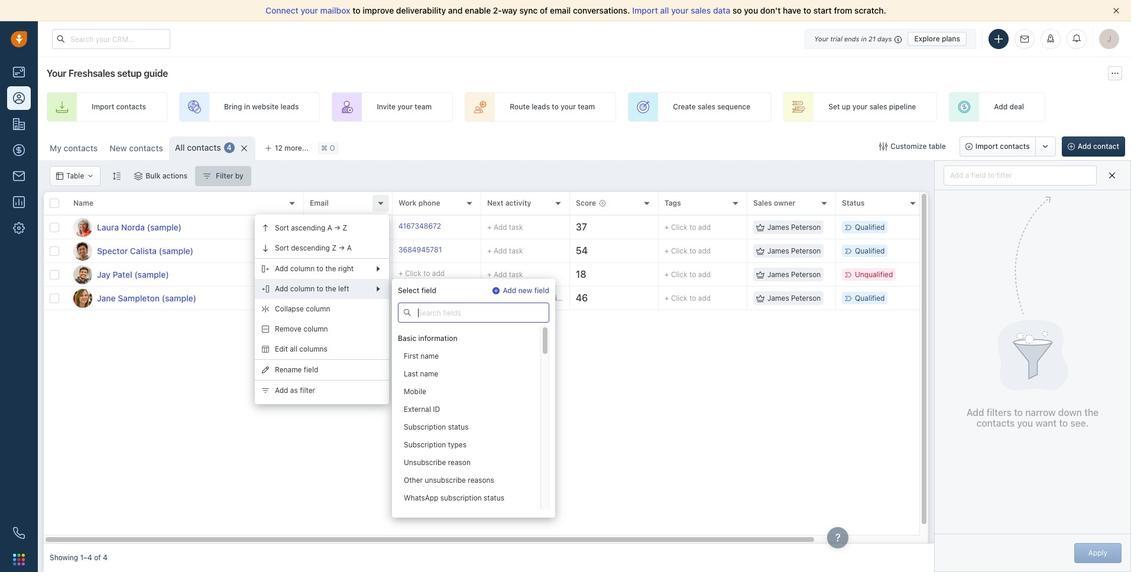 Task type: locate. For each thing, give the bounding box(es) containing it.
james for 37
[[768, 223, 790, 232]]

press space to select this row. row containing 54
[[304, 240, 1038, 263]]

1–4
[[80, 554, 92, 563]]

1 vertical spatial the
[[326, 285, 336, 294]]

3 + click to add from the top
[[665, 270, 711, 279]]

container_wx8msf4aqz5i3rn1 image for table
[[56, 173, 63, 180]]

filter down import contacts group
[[997, 171, 1013, 180]]

james peterson for 54
[[768, 247, 821, 256]]

import down 'your freshsales setup guide'
[[92, 103, 114, 111]]

ascending
[[291, 224, 326, 233]]

james peterson
[[768, 223, 821, 232], [768, 247, 821, 256], [768, 270, 821, 279], [768, 294, 821, 303]]

status up types
[[448, 423, 469, 432]]

qualified for 54
[[855, 247, 885, 256]]

0 vertical spatial a
[[328, 224, 332, 233]]

press space to select this row. row
[[44, 216, 304, 240], [304, 216, 1038, 240], [44, 240, 304, 263], [304, 240, 1038, 263], [44, 263, 304, 287], [304, 263, 1038, 287], [44, 287, 304, 311], [304, 287, 1038, 311]]

pipeline
[[890, 103, 917, 111]]

click for 18
[[671, 270, 688, 279]]

0 vertical spatial the
[[326, 265, 336, 274]]

0 horizontal spatial import contacts
[[92, 103, 146, 111]]

contacts right the new
[[129, 143, 163, 153]]

⌘
[[321, 144, 328, 153]]

4 up filter by on the left
[[227, 143, 232, 152]]

1 task from the top
[[509, 223, 523, 232]]

import contacts up add a field to filter "button"
[[976, 142, 1030, 151]]

1 vertical spatial filter
[[300, 387, 315, 395]]

field right select
[[422, 286, 437, 295]]

the left right at the left of page
[[326, 265, 336, 274]]

sort left descending
[[275, 244, 289, 253]]

2 vertical spatial status
[[465, 512, 485, 521]]

press space to select this row. row containing jay patel (sample)
[[44, 263, 304, 287]]

add column to the left menu
[[392, 279, 556, 525]]

a up right at the left of page
[[347, 244, 352, 253]]

add deal link
[[950, 92, 1046, 122]]

4167348672
[[399, 222, 441, 231]]

j image
[[73, 265, 92, 284], [73, 289, 92, 308]]

0 vertical spatial subscription
[[404, 423, 446, 432]]

collapse column menu item
[[255, 299, 389, 319]]

1 vertical spatial import contacts
[[976, 142, 1030, 151]]

name
[[73, 199, 94, 208]]

2 subscription from the top
[[404, 441, 446, 450]]

your inside route leads to your team link
[[561, 103, 576, 111]]

0 vertical spatial in
[[862, 35, 867, 42]]

1 vertical spatial j image
[[73, 289, 92, 308]]

0 horizontal spatial a
[[328, 224, 332, 233]]

menu
[[255, 215, 389, 405]]

the left left
[[326, 285, 336, 294]]

0 vertical spatial z
[[343, 224, 347, 233]]

sales inside create sales sequence link
[[698, 103, 716, 111]]

next
[[487, 199, 504, 208]]

column up collapse column
[[290, 285, 315, 294]]

your for your freshsales setup guide
[[47, 68, 66, 79]]

4167348672 link
[[399, 221, 441, 234]]

0 horizontal spatial team
[[415, 103, 432, 111]]

name down basic information
[[421, 352, 439, 361]]

0 vertical spatial filter
[[997, 171, 1013, 180]]

contacts down setup
[[116, 103, 146, 111]]

your right route
[[561, 103, 576, 111]]

jay
[[97, 269, 111, 280]]

freshsales
[[69, 68, 115, 79]]

subscription down the whatsapp subscription status
[[421, 512, 463, 521]]

2 vertical spatial task
[[509, 270, 523, 279]]

2 sort from the top
[[275, 244, 289, 253]]

field down columns
[[304, 366, 319, 375]]

your
[[301, 5, 318, 15], [672, 5, 689, 15], [398, 103, 413, 111], [561, 103, 576, 111], [853, 103, 868, 111]]

0 vertical spatial you
[[744, 5, 759, 15]]

4
[[227, 143, 232, 152], [103, 554, 108, 563]]

→ up right at the left of page
[[339, 244, 345, 253]]

2 leads from the left
[[532, 103, 550, 111]]

0 vertical spatial import
[[633, 5, 658, 15]]

sales right create
[[698, 103, 716, 111]]

row group containing laura norda (sample)
[[44, 216, 304, 311]]

z inside menu item
[[343, 224, 347, 233]]

1 peterson from the top
[[792, 223, 821, 232]]

+ add task
[[487, 223, 523, 232], [487, 246, 523, 255], [487, 270, 523, 279]]

2 + click to add from the top
[[665, 247, 711, 256]]

1 + click to add from the top
[[665, 223, 711, 232]]

deal
[[1010, 103, 1025, 111]]

right
[[338, 265, 354, 274]]

field right a
[[972, 171, 986, 180]]

subscription down other unsubscribe reasons
[[441, 494, 482, 503]]

row group
[[44, 216, 304, 311], [304, 216, 1038, 311]]

contacts right all
[[187, 143, 221, 153]]

field inside "button"
[[972, 171, 986, 180]]

subscription up unsubscribe at the left bottom of page
[[404, 441, 446, 450]]

name row
[[44, 192, 304, 216]]

your right invite
[[398, 103, 413, 111]]

all left data at right top
[[661, 5, 669, 15]]

column
[[290, 265, 315, 274], [290, 285, 315, 294], [306, 305, 330, 314], [304, 325, 328, 334]]

1 horizontal spatial z
[[343, 224, 347, 233]]

import for 'import contacts' button
[[976, 142, 999, 151]]

add for add column to the right
[[275, 265, 288, 274]]

2 + add task from the top
[[487, 246, 523, 255]]

o
[[330, 144, 335, 153]]

1 vertical spatial qualified
[[855, 247, 885, 256]]

Search your CRM... text field
[[52, 29, 170, 49]]

(sample) for jane sampleton (sample)
[[162, 293, 196, 303]]

to
[[353, 5, 361, 15], [804, 5, 812, 15], [552, 103, 559, 111], [988, 171, 995, 180], [690, 223, 697, 232], [690, 247, 697, 256], [317, 265, 324, 274], [424, 269, 430, 278], [690, 270, 697, 279], [317, 285, 324, 294], [690, 294, 697, 303], [1015, 408, 1023, 418], [1060, 418, 1069, 429]]

0 vertical spatial your
[[815, 35, 829, 42]]

container_wx8msf4aqz5i3rn1 image inside table dropdown button
[[56, 173, 63, 180]]

1 qualified from the top
[[855, 223, 885, 232]]

your left trial in the top of the page
[[815, 35, 829, 42]]

row group containing 37
[[304, 216, 1038, 311]]

2 james from the top
[[768, 247, 790, 256]]

j image for jane sampleton (sample)
[[73, 289, 92, 308]]

2 qualified from the top
[[855, 247, 885, 256]]

3 task from the top
[[509, 270, 523, 279]]

leads right route
[[532, 103, 550, 111]]

column up remove column menu item on the bottom
[[306, 305, 330, 314]]

(sample) right calista
[[159, 246, 193, 256]]

add inside add contact 'button'
[[1078, 142, 1092, 151]]

of right sync
[[540, 5, 548, 15]]

jaypatelsample@gmail.com link
[[310, 269, 401, 281]]

1 james peterson from the top
[[768, 223, 821, 232]]

field right new
[[535, 286, 550, 295]]

filter inside menu item
[[300, 387, 315, 395]]

sms
[[404, 512, 419, 521]]

subscription for sms
[[421, 512, 463, 521]]

0 vertical spatial + add task
[[487, 223, 523, 232]]

status for whatsapp subscription status
[[484, 494, 505, 503]]

4 + click to add from the top
[[665, 294, 711, 303]]

showing
[[50, 554, 78, 563]]

0 horizontal spatial all
[[290, 345, 298, 354]]

0 horizontal spatial 4
[[103, 554, 108, 563]]

3 + add task from the top
[[487, 270, 523, 279]]

email
[[550, 5, 571, 15]]

table
[[929, 142, 946, 151]]

2 horizontal spatial import
[[976, 142, 999, 151]]

sampleton
[[118, 293, 160, 303]]

4 james from the top
[[768, 294, 790, 303]]

Search fields field
[[398, 303, 550, 323]]

4 james peterson from the top
[[768, 294, 821, 303]]

1 team from the left
[[415, 103, 432, 111]]

leads
[[281, 103, 299, 111], [532, 103, 550, 111]]

norda
[[121, 222, 145, 232]]

click for 54
[[671, 247, 688, 256]]

+ add task for 37
[[487, 223, 523, 232]]

2 j image from the top
[[73, 289, 92, 308]]

click for 37
[[671, 223, 688, 232]]

3 james peterson from the top
[[768, 270, 821, 279]]

1 vertical spatial status
[[484, 494, 505, 503]]

create sales sequence link
[[628, 92, 772, 122]]

(sample) up jane sampleton (sample)
[[134, 269, 169, 280]]

filter by button
[[195, 166, 251, 186]]

sort inside sort descending z → a menu item
[[275, 244, 289, 253]]

press space to select this row. row containing 46
[[304, 287, 1038, 311]]

create sales sequence
[[673, 103, 751, 111]]

jay patel (sample) link
[[97, 269, 169, 281]]

qualified down unqualified
[[855, 294, 885, 303]]

janesampleton@gmail.com
[[310, 293, 400, 302]]

filter by
[[216, 172, 244, 180]]

z up spectorcalista@gmail.com
[[343, 224, 347, 233]]

bulk actions
[[146, 172, 187, 180]]

james for 54
[[768, 247, 790, 256]]

name right last
[[420, 370, 439, 379]]

1 horizontal spatial a
[[347, 244, 352, 253]]

you right so at the right top of page
[[744, 5, 759, 15]]

plans
[[942, 34, 961, 43]]

sales left data at right top
[[691, 5, 711, 15]]

1 horizontal spatial team
[[578, 103, 595, 111]]

1 row group from the left
[[44, 216, 304, 311]]

all inside menu item
[[290, 345, 298, 354]]

add inside add deal link
[[995, 103, 1008, 111]]

1 vertical spatial in
[[244, 103, 250, 111]]

3 james from the top
[[768, 270, 790, 279]]

subscription for whatsapp
[[441, 494, 482, 503]]

click for 46
[[671, 294, 688, 303]]

leads right website in the top of the page
[[281, 103, 299, 111]]

0 vertical spatial import contacts
[[92, 103, 146, 111]]

new contacts button
[[104, 137, 169, 160], [110, 143, 163, 153]]

column inside menu item
[[304, 325, 328, 334]]

grid containing 37
[[44, 192, 1038, 544]]

route
[[510, 103, 530, 111]]

4 peterson from the top
[[792, 294, 821, 303]]

2 vertical spatial qualified
[[855, 294, 885, 303]]

spector
[[97, 246, 128, 256]]

1 horizontal spatial filter
[[997, 171, 1013, 180]]

task for 54
[[509, 246, 523, 255]]

add for add contact
[[1078, 142, 1092, 151]]

qualified up unqualified
[[855, 247, 885, 256]]

+ click to add for 46
[[665, 294, 711, 303]]

z down sort ascending a → z menu item
[[332, 244, 337, 253]]

filter
[[997, 171, 1013, 180], [300, 387, 315, 395]]

all right the 'edit'
[[290, 345, 298, 354]]

add inside add a field to filter "button"
[[951, 171, 964, 180]]

you left want
[[1018, 418, 1034, 429]]

1 j image from the top
[[73, 265, 92, 284]]

a inside menu item
[[328, 224, 332, 233]]

import contacts link
[[47, 92, 167, 122]]

your right up
[[853, 103, 868, 111]]

+ add task for 18
[[487, 270, 523, 279]]

your left freshsales
[[47, 68, 66, 79]]

2 vertical spatial the
[[1085, 408, 1099, 418]]

0 vertical spatial j image
[[73, 265, 92, 284]]

l image
[[73, 218, 92, 237]]

0 vertical spatial qualified
[[855, 223, 885, 232]]

calista
[[130, 246, 157, 256]]

0 vertical spatial sort
[[275, 224, 289, 233]]

grid
[[44, 192, 1038, 544]]

0 vertical spatial →
[[334, 224, 341, 233]]

0 vertical spatial name
[[421, 352, 439, 361]]

container_wx8msf4aqz5i3rn1 image inside bulk actions button
[[134, 172, 143, 180]]

1 horizontal spatial import contacts
[[976, 142, 1030, 151]]

james for 18
[[768, 270, 790, 279]]

phone image
[[13, 528, 25, 540]]

the right down
[[1085, 408, 1099, 418]]

z inside menu item
[[332, 244, 337, 253]]

0 vertical spatial task
[[509, 223, 523, 232]]

2 peterson from the top
[[792, 247, 821, 256]]

spectorcalista@gmail.com
[[310, 245, 398, 254]]

contacts left narrow
[[977, 418, 1015, 429]]

column for add column to the right
[[290, 265, 315, 274]]

a
[[328, 224, 332, 233], [347, 244, 352, 253]]

filter right as
[[300, 387, 315, 395]]

1 horizontal spatial you
[[1018, 418, 1034, 429]]

0 horizontal spatial z
[[332, 244, 337, 253]]

1 james from the top
[[768, 223, 790, 232]]

in left 21
[[862, 35, 867, 42]]

import inside button
[[976, 142, 999, 151]]

bring
[[224, 103, 242, 111]]

jane sampleton (sample) link
[[97, 293, 196, 304]]

1 vertical spatial a
[[347, 244, 352, 253]]

1 vertical spatial z
[[332, 244, 337, 253]]

1 vertical spatial →
[[339, 244, 345, 253]]

1 vertical spatial subscription
[[404, 441, 446, 450]]

4 right '1–4'
[[103, 554, 108, 563]]

score
[[576, 199, 596, 208]]

contacts inside 'import contacts' button
[[1001, 142, 1030, 151]]

sort ascending a → z
[[275, 224, 347, 233]]

import contacts inside button
[[976, 142, 1030, 151]]

1 vertical spatial import
[[92, 103, 114, 111]]

in right bring
[[244, 103, 250, 111]]

name for last name
[[420, 370, 439, 379]]

add inside add column to the left menu
[[503, 286, 517, 295]]

3 qualified from the top
[[855, 294, 885, 303]]

your freshsales setup guide
[[47, 68, 168, 79]]

4 inside "all contacts 4"
[[227, 143, 232, 152]]

→ inside menu item
[[339, 244, 345, 253]]

import up add a field to filter
[[976, 142, 999, 151]]

down
[[1059, 408, 1083, 418]]

sort inside sort ascending a → z menu item
[[275, 224, 289, 233]]

1 horizontal spatial 4
[[227, 143, 232, 152]]

(sample) for laura norda (sample)
[[147, 222, 182, 232]]

basic information
[[398, 334, 458, 343]]

→ up sort descending z → a menu item
[[334, 224, 341, 233]]

peterson for 46
[[792, 294, 821, 303]]

j image left jane
[[73, 289, 92, 308]]

1 + add task from the top
[[487, 223, 523, 232]]

contacts up add a field to filter "button"
[[1001, 142, 1030, 151]]

2 horizontal spatial container_wx8msf4aqz5i3rn1 image
[[757, 271, 765, 279]]

of right '1–4'
[[94, 554, 101, 563]]

invite your team
[[377, 103, 432, 111]]

1 vertical spatial 4
[[103, 554, 108, 563]]

container_wx8msf4aqz5i3rn1 image inside filter by button
[[203, 172, 211, 180]]

→ inside menu item
[[334, 224, 341, 233]]

1 vertical spatial all
[[290, 345, 298, 354]]

column down descending
[[290, 265, 315, 274]]

2 vertical spatial + add task
[[487, 270, 523, 279]]

(sample) right sampleton
[[162, 293, 196, 303]]

0 horizontal spatial your
[[47, 68, 66, 79]]

sales owner
[[754, 199, 796, 208]]

new
[[519, 286, 533, 295]]

contacts
[[116, 103, 146, 111], [1001, 142, 1030, 151], [187, 143, 221, 153], [64, 143, 98, 153], [129, 143, 163, 153], [977, 418, 1015, 429]]

remove column menu item
[[255, 319, 389, 340]]

don't
[[761, 5, 781, 15]]

0 vertical spatial of
[[540, 5, 548, 15]]

1 vertical spatial your
[[47, 68, 66, 79]]

0 horizontal spatial filter
[[300, 387, 315, 395]]

lauranordasample@gmail.com
[[310, 222, 410, 231]]

james peterson for 46
[[768, 294, 821, 303]]

jay patel (sample)
[[97, 269, 169, 280]]

1 horizontal spatial leads
[[532, 103, 550, 111]]

from
[[834, 5, 853, 15]]

status down reasons
[[484, 494, 505, 503]]

select field
[[398, 286, 437, 295]]

close image
[[1114, 8, 1120, 14]]

the inside add filters to narrow down the contacts you want to see.
[[1085, 408, 1099, 418]]

filter inside "button"
[[997, 171, 1013, 180]]

1 horizontal spatial of
[[540, 5, 548, 15]]

1 vertical spatial name
[[420, 370, 439, 379]]

sales left pipeline
[[870, 103, 888, 111]]

mailbox
[[320, 5, 351, 15]]

0 horizontal spatial container_wx8msf4aqz5i3rn1 image
[[56, 173, 63, 180]]

1 horizontal spatial your
[[815, 35, 829, 42]]

add contact
[[1078, 142, 1120, 151]]

your inside invite your team link
[[398, 103, 413, 111]]

external
[[404, 405, 431, 414]]

subscription for subscription types
[[404, 441, 446, 450]]

next activity
[[487, 199, 532, 208]]

subscription down external id
[[404, 423, 446, 432]]

contacts inside add filters to narrow down the contacts you want to see.
[[977, 418, 1015, 429]]

21
[[869, 35, 876, 42]]

column inside menu item
[[306, 305, 330, 314]]

0 horizontal spatial of
[[94, 554, 101, 563]]

container_wx8msf4aqz5i3rn1 image inside customize table button
[[880, 143, 888, 151]]

2 vertical spatial import
[[976, 142, 999, 151]]

0 horizontal spatial leads
[[281, 103, 299, 111]]

import contacts down setup
[[92, 103, 146, 111]]

1 vertical spatial sort
[[275, 244, 289, 253]]

scratch.
[[855, 5, 887, 15]]

3 peterson from the top
[[792, 270, 821, 279]]

0 vertical spatial all
[[661, 5, 669, 15]]

of
[[540, 5, 548, 15], [94, 554, 101, 563]]

1 vertical spatial subscription
[[421, 512, 463, 521]]

unsubscribe
[[404, 459, 446, 468]]

j image left jay
[[73, 265, 92, 284]]

0 horizontal spatial import
[[92, 103, 114, 111]]

1 sort from the top
[[275, 224, 289, 233]]

1 vertical spatial + add task
[[487, 246, 523, 255]]

set up your sales pipeline
[[829, 103, 917, 111]]

new contacts
[[110, 143, 163, 153]]

a right "ascending"
[[328, 224, 332, 233]]

container_wx8msf4aqz5i3rn1 image
[[880, 143, 888, 151], [203, 172, 211, 180], [87, 173, 94, 180], [757, 223, 765, 232], [757, 247, 765, 255], [487, 294, 496, 303], [757, 294, 765, 303]]

connect your mailbox link
[[266, 5, 353, 15]]

rename field
[[275, 366, 319, 375]]

1 vertical spatial task
[[509, 246, 523, 255]]

descending
[[291, 244, 330, 253]]

qualified down status
[[855, 223, 885, 232]]

2 row group from the left
[[304, 216, 1038, 311]]

0 vertical spatial 4
[[227, 143, 232, 152]]

s image
[[73, 242, 92, 261]]

container_wx8msf4aqz5i3rn1 image
[[134, 172, 143, 180], [56, 173, 63, 180], [757, 271, 765, 279]]

(sample) down 'name' row
[[147, 222, 182, 232]]

column up columns
[[304, 325, 328, 334]]

1 horizontal spatial all
[[661, 5, 669, 15]]

1 horizontal spatial import
[[633, 5, 658, 15]]

task
[[509, 223, 523, 232], [509, 246, 523, 255], [509, 270, 523, 279]]

status down the whatsapp subscription status
[[465, 512, 485, 521]]

2 james peterson from the top
[[768, 247, 821, 256]]

1 horizontal spatial container_wx8msf4aqz5i3rn1 image
[[134, 172, 143, 180]]

press space to select this row. row containing jane sampleton (sample)
[[44, 287, 304, 311]]

2 task from the top
[[509, 246, 523, 255]]

1 subscription from the top
[[404, 423, 446, 432]]

add inside add filters to narrow down the contacts you want to see.
[[967, 408, 985, 418]]

1 vertical spatial you
[[1018, 418, 1034, 429]]

work phone
[[399, 199, 440, 208]]

add inside add as filter menu item
[[275, 387, 288, 395]]

import right conversations.
[[633, 5, 658, 15]]

patel
[[113, 269, 132, 280]]

0 horizontal spatial you
[[744, 5, 759, 15]]

0 vertical spatial subscription
[[441, 494, 482, 503]]

sort left "ascending"
[[275, 224, 289, 233]]



Task type: vqa. For each thing, say whether or not it's contained in the screenshot.
"LEADS" in the Route leads to your team link
no



Task type: describe. For each thing, give the bounding box(es) containing it.
add filters to narrow down the contacts you want to see.
[[967, 408, 1099, 429]]

task for 37
[[509, 223, 523, 232]]

status
[[842, 199, 865, 208]]

remove column
[[275, 325, 328, 334]]

want
[[1036, 418, 1057, 429]]

subscription status
[[404, 423, 469, 432]]

explore
[[915, 34, 940, 43]]

trial
[[831, 35, 843, 42]]

select
[[398, 286, 420, 295]]

freshworks switcher image
[[13, 554, 25, 566]]

1 leads from the left
[[281, 103, 299, 111]]

sales
[[754, 199, 773, 208]]

by
[[235, 172, 244, 180]]

a
[[966, 171, 970, 180]]

conversations.
[[573, 5, 630, 15]]

(sample) for jay patel (sample)
[[134, 269, 169, 280]]

12 more...
[[275, 144, 309, 153]]

invite your team link
[[332, 92, 453, 122]]

phone element
[[7, 522, 31, 545]]

add for add as filter
[[275, 387, 288, 395]]

your left mailbox
[[301, 5, 318, 15]]

the for right
[[326, 265, 336, 274]]

add column to the left
[[275, 285, 349, 294]]

→ for z
[[334, 224, 341, 233]]

edit all columns menu item
[[255, 340, 389, 360]]

0 horizontal spatial in
[[244, 103, 250, 111]]

edit
[[275, 345, 288, 354]]

column for add column to the left
[[290, 285, 315, 294]]

my
[[50, 143, 61, 153]]

peterson for 18
[[792, 270, 821, 279]]

sort for sort descending z → a
[[275, 244, 289, 253]]

peterson for 37
[[792, 223, 821, 232]]

way
[[502, 5, 518, 15]]

collapse column
[[275, 305, 330, 314]]

+ click to add for 54
[[665, 247, 711, 256]]

a inside menu item
[[347, 244, 352, 253]]

your for your trial ends in 21 days
[[815, 35, 829, 42]]

press space to select this row. row containing spector calista (sample)
[[44, 240, 304, 263]]

add for 46
[[699, 294, 711, 303]]

0 vertical spatial status
[[448, 423, 469, 432]]

press space to select this row. row containing 37
[[304, 216, 1038, 240]]

set up your sales pipeline link
[[784, 92, 938, 122]]

james peterson for 18
[[768, 270, 821, 279]]

add a field to filter
[[951, 171, 1013, 180]]

status for sms subscription status
[[465, 512, 485, 521]]

customize
[[891, 142, 927, 151]]

your left data at right top
[[672, 5, 689, 15]]

last name
[[404, 370, 439, 379]]

the for left
[[326, 285, 336, 294]]

add for 54
[[699, 247, 711, 256]]

your inside set up your sales pipeline link
[[853, 103, 868, 111]]

import contacts for 'import contacts' button
[[976, 142, 1030, 151]]

improve
[[363, 5, 394, 15]]

information
[[419, 334, 458, 343]]

contacts right my
[[64, 143, 98, 153]]

46
[[576, 293, 588, 304]]

3684932360 link
[[399, 292, 444, 305]]

column for collapse column
[[306, 305, 330, 314]]

left
[[338, 285, 349, 294]]

subscription types
[[404, 441, 467, 450]]

54
[[576, 246, 588, 256]]

jaypatelsample@gmail.com
[[310, 269, 401, 278]]

container_wx8msf4aqz5i3rn1 image for bulk actions
[[134, 172, 143, 180]]

explore plans
[[915, 34, 961, 43]]

spector calista (sample) link
[[97, 245, 193, 257]]

add for 18
[[699, 270, 711, 279]]

james peterson for 37
[[768, 223, 821, 232]]

add for add a field to filter
[[951, 171, 964, 180]]

+ click to add for 37
[[665, 223, 711, 232]]

+ add task for 54
[[487, 246, 523, 255]]

website
[[252, 103, 279, 111]]

owner
[[774, 199, 796, 208]]

narrow
[[1026, 408, 1056, 418]]

connect
[[266, 5, 299, 15]]

→ for a
[[339, 244, 345, 253]]

all contacts 4
[[175, 143, 232, 153]]

first name
[[404, 352, 439, 361]]

enable
[[465, 5, 491, 15]]

contacts inside import contacts link
[[116, 103, 146, 111]]

filter
[[216, 172, 233, 180]]

id
[[433, 405, 440, 414]]

+ click to add for 18
[[665, 270, 711, 279]]

3684945781
[[399, 245, 442, 254]]

jaypatelsample@gmail.com + click to add
[[310, 269, 445, 278]]

as
[[290, 387, 298, 395]]

1 vertical spatial of
[[94, 554, 101, 563]]

import contacts for import contacts link
[[92, 103, 146, 111]]

peterson for 54
[[792, 247, 821, 256]]

2 team from the left
[[578, 103, 595, 111]]

task for 18
[[509, 270, 523, 279]]

sequence
[[718, 103, 751, 111]]

name column header
[[67, 192, 304, 216]]

bring in website leads link
[[179, 92, 320, 122]]

import contacts group
[[960, 137, 1056, 157]]

add for add column to the left
[[275, 285, 288, 294]]

(sample) for spector calista (sample)
[[159, 246, 193, 256]]

column for remove column
[[304, 325, 328, 334]]

spectorcalista@gmail.com 3684945781
[[310, 245, 442, 254]]

subscription for subscription status
[[404, 423, 446, 432]]

import contacts button
[[960, 137, 1036, 157]]

jane sampleton (sample)
[[97, 293, 196, 303]]

create
[[673, 103, 696, 111]]

add for add filters to narrow down the contacts you want to see.
[[967, 408, 985, 418]]

name for first name
[[421, 352, 439, 361]]

qualified for 46
[[855, 294, 885, 303]]

field inside menu item
[[304, 366, 319, 375]]

add contact button
[[1062, 137, 1126, 157]]

add as filter menu item
[[255, 381, 389, 401]]

2-
[[493, 5, 502, 15]]

days
[[878, 35, 892, 42]]

bulk actions button
[[127, 166, 195, 186]]

guide
[[144, 68, 168, 79]]

add a field to filter button
[[944, 165, 1097, 185]]

to inside "button"
[[988, 171, 995, 180]]

my contacts
[[50, 143, 98, 153]]

all contacts link
[[175, 142, 221, 154]]

spector calista (sample)
[[97, 246, 193, 256]]

qualified for 37
[[855, 223, 885, 232]]

add for 37
[[699, 223, 711, 232]]

bulk
[[146, 172, 161, 180]]

sort descending z → a menu item
[[255, 238, 389, 259]]

janesampleton@gmail.com link
[[310, 292, 400, 305]]

add for add deal
[[995, 103, 1008, 111]]

external id
[[404, 405, 440, 414]]

table button
[[50, 166, 101, 186]]

press space to select this row. row containing laura norda (sample)
[[44, 216, 304, 240]]

work
[[399, 199, 417, 208]]

j image for jay patel (sample)
[[73, 265, 92, 284]]

3684932360
[[399, 293, 444, 302]]

have
[[783, 5, 802, 15]]

mobile
[[404, 388, 426, 397]]

12
[[275, 144, 283, 153]]

sort ascending a → z menu item
[[255, 218, 389, 238]]

menu containing sort ascending a → z
[[255, 215, 389, 405]]

edit all columns
[[275, 345, 328, 354]]

import for import contacts link
[[92, 103, 114, 111]]

spectorcalista@gmail.com link
[[310, 245, 398, 257]]

invite
[[377, 103, 396, 111]]

rename field menu item
[[255, 360, 389, 380]]

add as filter
[[275, 387, 315, 395]]

first
[[404, 352, 419, 361]]

email
[[310, 199, 329, 208]]

sales inside set up your sales pipeline link
[[870, 103, 888, 111]]

container_wx8msf4aqz5i3rn1 image inside table dropdown button
[[87, 173, 94, 180]]

sort for sort ascending a → z
[[275, 224, 289, 233]]

1 horizontal spatial in
[[862, 35, 867, 42]]

3684945781 link
[[399, 245, 442, 257]]

james for 46
[[768, 294, 790, 303]]

unsubscribe
[[425, 476, 466, 485]]

add for add new field
[[503, 286, 517, 295]]

press space to select this row. row containing 18
[[304, 263, 1038, 287]]

style_myh0__igzzd8unmi image
[[113, 172, 121, 180]]

you inside add filters to narrow down the contacts you want to see.
[[1018, 418, 1034, 429]]



